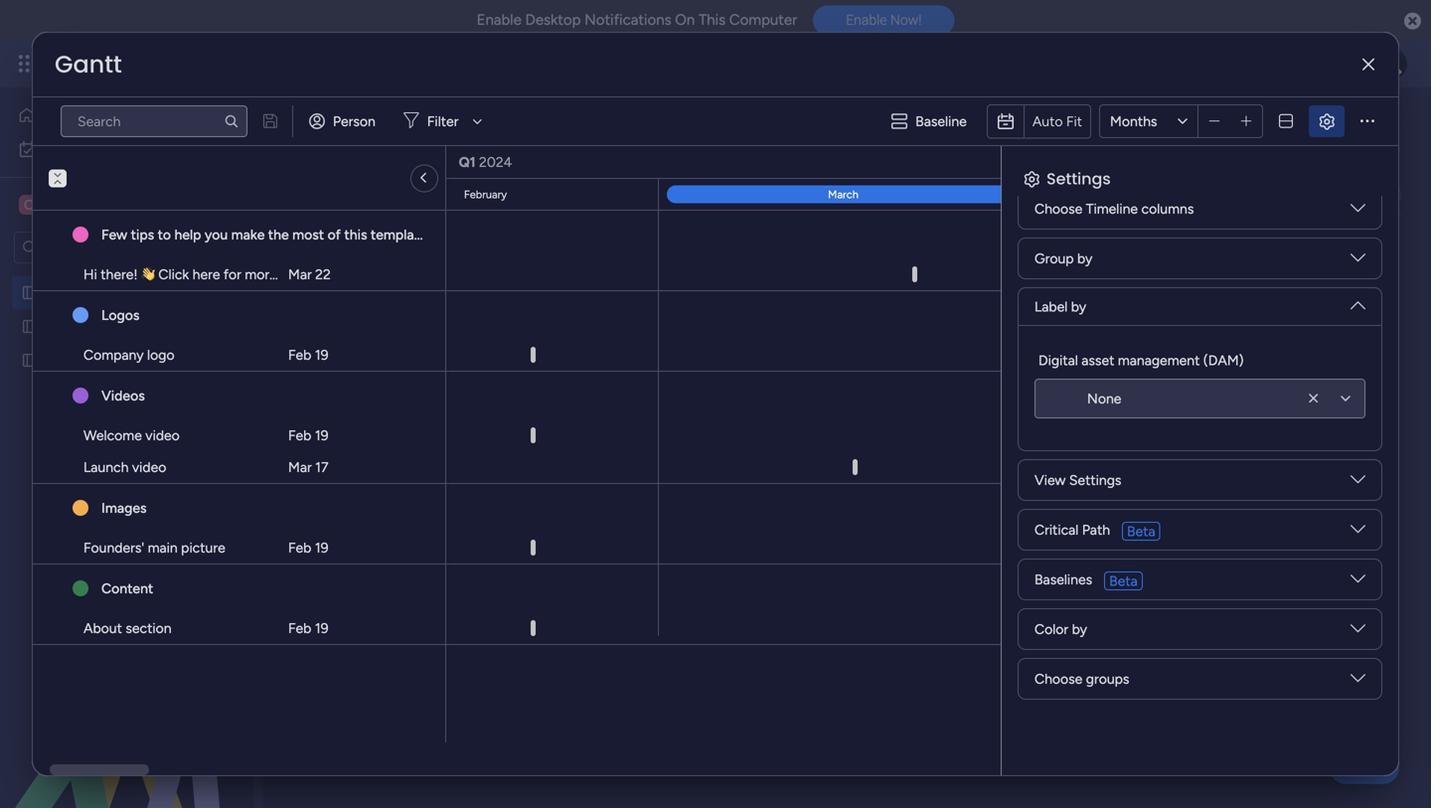 Task type: describe. For each thing, give the bounding box(es) containing it.
choose groups
[[1035, 671, 1130, 687]]

digital asset management (dam) heading
[[1039, 350, 1244, 371]]

dapulse dropdown down arrow image for choose timeline columns
[[1351, 201, 1366, 223]]

content
[[101, 580, 153, 597]]

public board image for website homepage redesign
[[21, 351, 40, 370]]

workload
[[465, 186, 523, 203]]

v2 collapse down image
[[49, 163, 67, 175]]

section
[[126, 620, 172, 637]]

logo
[[147, 346, 175, 363]]

https://youtu.be/9x6_kyyrn_e
[[616, 151, 808, 168]]

feb for welcome video
[[288, 427, 312, 444]]

hi there!   👋  click here for more information  →
[[84, 266, 370, 283]]

few
[[101, 226, 127, 243]]

monday
[[88, 52, 157, 75]]

collaborative whiteboard online docs
[[553, 186, 794, 203]]

mar 22
[[288, 266, 331, 283]]

enable now! button
[[813, 5, 955, 35]]

notifications
[[585, 11, 672, 29]]

information
[[281, 266, 353, 283]]

february
[[464, 188, 507, 201]]

new asset button
[[301, 232, 383, 264]]

gantt
[[55, 48, 122, 81]]

team workload
[[428, 186, 523, 203]]

c
[[24, 196, 34, 213]]

path
[[1083, 521, 1111, 538]]

there!
[[101, 266, 138, 283]]

2024
[[479, 154, 512, 171]]

welcome
[[84, 427, 142, 444]]

of inside button
[[499, 151, 513, 168]]

feb 19 for about section
[[288, 620, 329, 637]]

add view image
[[913, 188, 921, 202]]

angle down image
[[392, 240, 402, 255]]

Gantt field
[[50, 48, 127, 81]]

computer
[[730, 11, 798, 29]]

public board image for creative requests
[[21, 317, 40, 336]]

1 vertical spatial of
[[328, 226, 341, 243]]

most
[[292, 226, 324, 243]]

workspace selection element
[[19, 193, 160, 217]]

video for welcome video
[[145, 427, 180, 444]]

1
[[1347, 117, 1353, 134]]

choose for choose groups
[[1035, 671, 1083, 687]]

whiteboard
[[639, 186, 713, 203]]

tips
[[131, 226, 154, 243]]

none
[[1088, 390, 1122, 407]]

enable desktop notifications on this computer
[[477, 11, 798, 29]]

angle right image
[[423, 170, 427, 187]]

enable now!
[[846, 12, 922, 28]]

integrate button
[[1046, 174, 1238, 216]]

dapulse x slim image
[[1363, 57, 1375, 72]]

marketing
[[699, 275, 753, 290]]

new
[[309, 239, 338, 256]]

desktop
[[525, 11, 581, 29]]

few tips to help you make the most of this template :)
[[101, 226, 439, 243]]

beta for baselines
[[1110, 573, 1138, 590]]

here:
[[582, 151, 613, 168]]

choose for choose timeline columns
[[1035, 200, 1083, 217]]

main
[[148, 539, 178, 556]]

color by
[[1035, 621, 1088, 638]]

website homepage redesign
[[47, 352, 225, 369]]

about
[[378, 151, 414, 168]]

feb for about section
[[288, 620, 312, 637]]

learn
[[304, 151, 339, 168]]

critical path
[[1035, 521, 1111, 538]]

search image
[[224, 113, 240, 129]]

team
[[428, 186, 461, 203]]

baselines
[[1035, 571, 1093, 588]]

👋
[[141, 266, 155, 283]]

1 vertical spatial digital
[[47, 284, 86, 301]]

on
[[675, 11, 695, 29]]

integrate
[[1080, 186, 1137, 203]]

22
[[315, 266, 331, 283]]

enable for enable now!
[[846, 12, 887, 28]]

label by
[[1035, 298, 1087, 315]]

mar for mar 17
[[288, 459, 312, 476]]

feb 19 for welcome video
[[288, 427, 329, 444]]

make
[[231, 226, 265, 243]]

about
[[84, 620, 122, 637]]

creative assets
[[46, 195, 157, 214]]

you
[[205, 226, 228, 243]]

the
[[268, 226, 289, 243]]

more dots image
[[1361, 114, 1375, 128]]

timeline
[[1086, 200, 1138, 217]]

mar for mar 22
[[288, 266, 312, 283]]

collaborative whiteboard button
[[538, 179, 713, 211]]

Digital asset management (DAM) field
[[297, 103, 834, 147]]

19 for company logo
[[315, 346, 329, 363]]

learn more about this package of templates here: https://youtu.be/9x6_kyyrn_e button
[[301, 147, 880, 171]]

dapulse dropdown down arrow image for critical path
[[1351, 522, 1366, 544]]

my work option
[[12, 133, 242, 165]]

help button
[[1330, 752, 1400, 784]]

workspace image
[[19, 194, 39, 216]]

17
[[315, 459, 329, 476]]

website
[[47, 352, 98, 369]]

auto fit button
[[1025, 105, 1091, 137]]

color
[[1035, 621, 1069, 638]]

baseline
[[916, 113, 967, 130]]

:)
[[431, 226, 439, 243]]

home option
[[12, 99, 242, 131]]

person button
[[301, 105, 388, 137]]

filter board by person image
[[647, 238, 678, 258]]

founders' main picture
[[84, 539, 225, 556]]

q1 2024
[[459, 154, 512, 171]]

to
[[158, 226, 171, 243]]

view inside button
[[855, 186, 886, 203]]



Task type: locate. For each thing, give the bounding box(es) containing it.
0 vertical spatial by
[[1078, 250, 1093, 267]]

1 vertical spatial choose
[[1035, 671, 1083, 687]]

dapulse dropdown down arrow image for view settings
[[1351, 472, 1366, 495]]

click
[[158, 266, 189, 283]]

feb 19 for company logo
[[288, 346, 329, 363]]

digital
[[302, 103, 401, 147], [47, 284, 86, 301], [1039, 352, 1079, 369]]

digital asset management (dam) down 👋
[[47, 284, 252, 301]]

more right "for"
[[245, 266, 277, 283]]

0 vertical spatial video
[[145, 427, 180, 444]]

this right new
[[344, 226, 367, 243]]

creative down v2 collapse up 'icon'
[[46, 195, 107, 214]]

1 mar from the top
[[288, 266, 312, 283]]

digital down hi
[[47, 284, 86, 301]]

beta for critical path
[[1127, 523, 1156, 540]]

creative for creative requests
[[47, 318, 99, 335]]

0 vertical spatial beta
[[1127, 523, 1156, 540]]

1 vertical spatial mar
[[288, 459, 312, 476]]

more inside button
[[342, 151, 374, 168]]

enable inside button
[[846, 12, 887, 28]]

list box
[[0, 272, 254, 646]]

management
[[502, 103, 720, 147], [126, 284, 208, 301], [1118, 352, 1200, 369]]

digital inside heading
[[1039, 352, 1079, 369]]

None search field
[[61, 105, 248, 137]]

Search in workspace field
[[42, 236, 166, 259]]

help
[[174, 226, 201, 243]]

4 dapulse dropdown down arrow image from the top
[[1351, 572, 1366, 594]]

template
[[371, 226, 427, 243]]

creative
[[46, 195, 107, 214], [47, 318, 99, 335]]

by for group by
[[1078, 250, 1093, 267]]

1 choose from the top
[[1035, 200, 1083, 217]]

enable left now!
[[846, 12, 887, 28]]

digital asset management (dam) group
[[1035, 350, 1366, 419]]

public board image left the website
[[21, 351, 40, 370]]

0 vertical spatial mar
[[288, 266, 312, 283]]

1 horizontal spatial management
[[502, 103, 720, 147]]

4 feb 19 from the top
[[288, 620, 329, 637]]

homepage
[[101, 352, 168, 369]]

0 vertical spatial digital asset management (dam)
[[302, 103, 829, 147]]

3 19 from the top
[[315, 539, 329, 556]]

4 feb from the top
[[288, 620, 312, 637]]

1 vertical spatial view
[[1035, 472, 1066, 489]]

1 19 from the top
[[315, 346, 329, 363]]

2 feb from the top
[[288, 427, 312, 444]]

0 vertical spatial more
[[342, 151, 374, 168]]

enable
[[477, 11, 522, 29], [846, 12, 887, 28]]

months
[[1111, 113, 1158, 130]]

feb 19 for founders' main picture
[[288, 539, 329, 556]]

filter button
[[395, 105, 489, 137]]

company logo
[[84, 346, 175, 363]]

1 horizontal spatial of
[[499, 151, 513, 168]]

option
[[0, 275, 254, 279]]

0 vertical spatial public board image
[[21, 317, 40, 336]]

1 vertical spatial video
[[132, 459, 166, 476]]

2 choose from the top
[[1035, 671, 1083, 687]]

invite / 1
[[1300, 117, 1353, 134]]

1 horizontal spatial (dam)
[[728, 103, 829, 147]]

0 horizontal spatial digital
[[47, 284, 86, 301]]

q1
[[459, 154, 476, 171]]

management up none
[[1118, 352, 1200, 369]]

filter
[[427, 113, 459, 130]]

dapulse close image
[[1405, 11, 1422, 32]]

1 dapulse dropdown down arrow image from the top
[[1351, 251, 1366, 273]]

1 vertical spatial this
[[344, 226, 367, 243]]

0 horizontal spatial this
[[344, 226, 367, 243]]

beta right path
[[1127, 523, 1156, 540]]

invite
[[1300, 117, 1335, 134]]

digital asset management (dam) up none
[[1039, 352, 1244, 369]]

2 enable from the left
[[846, 12, 887, 28]]

1 feb from the top
[[288, 346, 312, 363]]

my work
[[46, 141, 99, 158]]

john smith image
[[1376, 48, 1408, 80]]

2 19 from the top
[[315, 427, 329, 444]]

1 horizontal spatial more
[[342, 151, 374, 168]]

0 horizontal spatial (dam)
[[212, 284, 252, 301]]

by
[[1078, 250, 1093, 267], [1072, 298, 1087, 315], [1072, 621, 1088, 638]]

view up critical
[[1035, 472, 1066, 489]]

this
[[699, 11, 726, 29]]

choose left groups on the right bottom of page
[[1035, 671, 1083, 687]]

feb for company logo
[[288, 346, 312, 363]]

(dam) for digital asset management (dam) group at right
[[1204, 352, 1244, 369]]

files view button
[[809, 179, 901, 211]]

management for digital asset management (dam) field
[[502, 103, 720, 147]]

0 vertical spatial (dam)
[[728, 103, 829, 147]]

1 horizontal spatial digital
[[302, 103, 401, 147]]

0 vertical spatial management
[[502, 103, 720, 147]]

1 vertical spatial beta
[[1110, 573, 1138, 590]]

collaborative
[[553, 186, 636, 203]]

logos
[[101, 307, 140, 324]]

6 dapulse dropdown down arrow image from the top
[[1351, 671, 1366, 693]]

by for label by
[[1072, 298, 1087, 315]]

by right group
[[1078, 250, 1093, 267]]

management down click
[[126, 284, 208, 301]]

home link
[[12, 99, 242, 131]]

videos
[[101, 387, 145, 404]]

1 vertical spatial management
[[126, 284, 208, 301]]

management inside heading
[[1118, 352, 1200, 369]]

this up angle right "image"
[[417, 151, 440, 168]]

0 horizontal spatial management
[[126, 284, 208, 301]]

settings up timeline
[[1047, 168, 1111, 190]]

2 dapulse dropdown down arrow image from the top
[[1351, 472, 1366, 495]]

1 horizontal spatial enable
[[846, 12, 887, 28]]

beta
[[1127, 523, 1156, 540], [1110, 573, 1138, 590]]

video down welcome video
[[132, 459, 166, 476]]

2 horizontal spatial management
[[1118, 352, 1200, 369]]

19 for founders' main picture
[[315, 539, 329, 556]]

2 public board image from the top
[[21, 351, 40, 370]]

3 feb from the top
[[288, 539, 312, 556]]

0 horizontal spatial of
[[328, 226, 341, 243]]

settings
[[1047, 168, 1111, 190], [1070, 472, 1122, 489]]

1 vertical spatial digital asset management (dam)
[[47, 284, 252, 301]]

asset up the "package"
[[409, 103, 494, 147]]

management up here:
[[502, 103, 720, 147]]

(dam) inside heading
[[1204, 352, 1244, 369]]

1 vertical spatial creative
[[47, 318, 99, 335]]

choose up group
[[1035, 200, 1083, 217]]

lottie animation image
[[0, 607, 254, 808]]

asset inside heading
[[1082, 352, 1115, 369]]

asset
[[409, 103, 494, 147], [342, 239, 375, 256], [90, 284, 123, 301], [1082, 352, 1115, 369]]

view settings
[[1035, 472, 1122, 489]]

of right most
[[328, 226, 341, 243]]

0 horizontal spatial more
[[245, 266, 277, 283]]

creative up the website
[[47, 318, 99, 335]]

creative for creative assets
[[46, 195, 107, 214]]

0 vertical spatial view
[[855, 186, 886, 203]]

v2 plus image
[[1242, 114, 1252, 128]]

asset down 'there!'
[[90, 284, 123, 301]]

mar left 22 on the top
[[288, 266, 312, 283]]

v2 minus image
[[1210, 114, 1220, 128]]

images
[[101, 500, 147, 516]]

launch
[[84, 459, 129, 476]]

here
[[193, 266, 220, 283]]

1 horizontal spatial view
[[1035, 472, 1066, 489]]

0 vertical spatial digital
[[302, 103, 401, 147]]

19 for about section
[[315, 620, 329, 637]]

dapulse dropdown down arrow image
[[1351, 201, 1366, 223], [1351, 472, 1366, 495]]

4 19 from the top
[[315, 620, 329, 637]]

video for launch video
[[132, 459, 166, 476]]

templates
[[516, 151, 578, 168]]

more
[[342, 151, 374, 168], [245, 266, 277, 283]]

list box containing digital asset management (dam)
[[0, 272, 254, 646]]

video
[[145, 427, 180, 444], [132, 459, 166, 476]]

online docs button
[[703, 179, 809, 211]]

v2 collapse up image
[[49, 176, 67, 189]]

dapulse dropdown down arrow image for label by
[[1351, 290, 1366, 313]]

creative requests
[[47, 318, 157, 335]]

2 horizontal spatial digital asset management (dam)
[[1039, 352, 1244, 369]]

mar 17
[[288, 459, 329, 476]]

learn more about this package of templates here: https://youtu.be/9x6_kyyrn_e
[[304, 151, 808, 168]]

0 vertical spatial of
[[499, 151, 513, 168]]

hi
[[84, 266, 97, 283]]

2 vertical spatial (dam)
[[1204, 352, 1244, 369]]

help
[[1347, 758, 1383, 778]]

2 vertical spatial management
[[1118, 352, 1200, 369]]

video up 'launch video'
[[145, 427, 180, 444]]

digital for digital asset management (dam) field
[[302, 103, 401, 147]]

my
[[46, 141, 65, 158]]

→
[[356, 266, 370, 283]]

digital asset management (dam) up learn more about this package of templates here: https://youtu.be/9x6_kyyrn_e
[[302, 103, 829, 147]]

19 for welcome video
[[315, 427, 329, 444]]

feb for founders' main picture
[[288, 539, 312, 556]]

dapulse dropdown down arrow image for choose groups
[[1351, 671, 1366, 693]]

dapulse dropdown down arrow image
[[1351, 251, 1366, 273], [1351, 290, 1366, 313], [1351, 522, 1366, 544], [1351, 572, 1366, 594], [1351, 621, 1366, 644], [1351, 671, 1366, 693]]

0 vertical spatial dapulse dropdown down arrow image
[[1351, 201, 1366, 223]]

public board image
[[21, 317, 40, 336], [21, 351, 40, 370]]

1 vertical spatial (dam)
[[212, 284, 252, 301]]

activity button
[[1162, 109, 1256, 141]]

1 vertical spatial by
[[1072, 298, 1087, 315]]

1 feb 19 from the top
[[288, 346, 329, 363]]

1 horizontal spatial this
[[417, 151, 440, 168]]

1 horizontal spatial digital asset management (dam)
[[302, 103, 829, 147]]

view
[[855, 186, 886, 203], [1035, 472, 1066, 489]]

asset inside button
[[342, 239, 375, 256]]

choose timeline columns
[[1035, 200, 1194, 217]]

public board image down public board icon
[[21, 317, 40, 336]]

for
[[224, 266, 241, 283]]

arrow down image
[[466, 109, 489, 133]]

new asset
[[309, 239, 375, 256]]

0 horizontal spatial view
[[855, 186, 886, 203]]

Filter dashboard by text search field
[[61, 105, 248, 137]]

(dam) for digital asset management (dam) field
[[728, 103, 829, 147]]

dapulse dropdown down arrow image for baselines
[[1351, 572, 1366, 594]]

person
[[333, 113, 376, 130]]

digital asset management (dam) inside group
[[1039, 352, 1244, 369]]

mar
[[288, 266, 312, 283], [288, 459, 312, 476]]

2 vertical spatial by
[[1072, 621, 1088, 638]]

welcome video
[[84, 427, 180, 444]]

public board image
[[21, 283, 40, 302]]

digital down label by at the right of page
[[1039, 352, 1079, 369]]

now!
[[891, 12, 922, 28]]

2 vertical spatial digital
[[1039, 352, 1079, 369]]

digital asset management (dam) for digital asset management (dam) field
[[302, 103, 829, 147]]

3 dapulse dropdown down arrow image from the top
[[1351, 522, 1366, 544]]

0 horizontal spatial enable
[[477, 11, 522, 29]]

by right label
[[1072, 298, 1087, 315]]

v2 split view image
[[1280, 114, 1294, 128]]

asset up none
[[1082, 352, 1115, 369]]

online
[[718, 186, 759, 203]]

docs
[[762, 186, 794, 203]]

by for color by
[[1072, 621, 1088, 638]]

1 vertical spatial more
[[245, 266, 277, 283]]

select product image
[[18, 54, 38, 74]]

baseline button
[[884, 105, 979, 137]]

digital up learn
[[302, 103, 401, 147]]

view right files
[[855, 186, 886, 203]]

1 vertical spatial dapulse dropdown down arrow image
[[1351, 472, 1366, 495]]

choose
[[1035, 200, 1083, 217], [1035, 671, 1083, 687]]

mar left 17
[[288, 459, 312, 476]]

about section
[[84, 620, 172, 637]]

lottie animation element
[[0, 607, 254, 808]]

/
[[1338, 117, 1344, 134]]

dapulse dropdown down arrow image for color by
[[1351, 621, 1366, 644]]

0 vertical spatial this
[[417, 151, 440, 168]]

by right color
[[1072, 621, 1088, 638]]

redesign
[[171, 352, 225, 369]]

dapulse dropdown down arrow image for group by
[[1351, 251, 1366, 273]]

enable left desktop
[[477, 11, 522, 29]]

2 feb 19 from the top
[[288, 427, 329, 444]]

collapse board header image
[[1381, 187, 1397, 203]]

asset up the → at the left top of page
[[342, 239, 375, 256]]

add to favorites image
[[877, 115, 897, 135]]

2 vertical spatial digital asset management (dam)
[[1039, 352, 1244, 369]]

management for digital asset management (dam) group at right
[[1118, 352, 1200, 369]]

this inside learn more about this package of templates here: https://youtu.be/9x6_kyyrn_e button
[[417, 151, 440, 168]]

1 public board image from the top
[[21, 317, 40, 336]]

of right the "package"
[[499, 151, 513, 168]]

1 vertical spatial settings
[[1070, 472, 1122, 489]]

activity
[[1169, 117, 1218, 134]]

(dam)
[[728, 103, 829, 147], [212, 284, 252, 301], [1204, 352, 1244, 369]]

3 feb 19 from the top
[[288, 539, 329, 556]]

launch video
[[84, 459, 166, 476]]

team workload button
[[413, 179, 538, 211]]

1 vertical spatial public board image
[[21, 351, 40, 370]]

work
[[68, 141, 99, 158]]

2 mar from the top
[[288, 459, 312, 476]]

0 vertical spatial choose
[[1035, 200, 1083, 217]]

5 dapulse dropdown down arrow image from the top
[[1351, 621, 1366, 644]]

more right learn
[[342, 151, 374, 168]]

digital asset management (dam) for digital asset management (dam) group at right
[[1039, 352, 1244, 369]]

2 dapulse dropdown down arrow image from the top
[[1351, 290, 1366, 313]]

enable for enable desktop notifications on this computer
[[477, 11, 522, 29]]

0 vertical spatial settings
[[1047, 168, 1111, 190]]

2 horizontal spatial (dam)
[[1204, 352, 1244, 369]]

beta down path
[[1110, 573, 1138, 590]]

1 enable from the left
[[477, 11, 522, 29]]

invite / 1 button
[[1264, 109, 1362, 141]]

digital for digital asset management (dam) group at right
[[1039, 352, 1079, 369]]

0 vertical spatial creative
[[46, 195, 107, 214]]

2 horizontal spatial digital
[[1039, 352, 1079, 369]]

my work link
[[12, 133, 242, 165]]

creative inside workspace selection 'element'
[[46, 195, 107, 214]]

of
[[499, 151, 513, 168], [328, 226, 341, 243]]

1 dapulse dropdown down arrow image from the top
[[1351, 201, 1366, 223]]

settings up path
[[1070, 472, 1122, 489]]

0 horizontal spatial digital asset management (dam)
[[47, 284, 252, 301]]



Task type: vqa. For each thing, say whether or not it's contained in the screenshot.
THE + ADD NEW SORT
no



